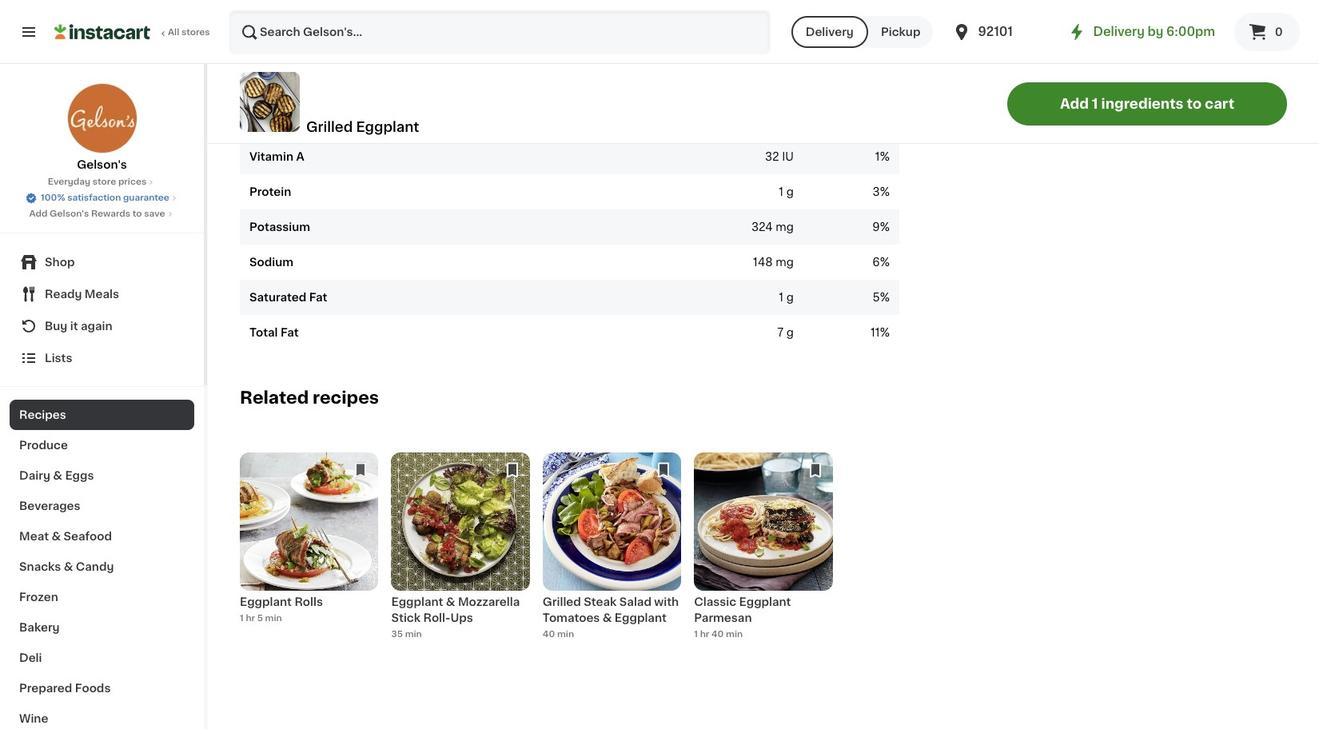 Task type: locate. For each thing, give the bounding box(es) containing it.
4 % from the top
[[880, 186, 890, 197]]

g down iu
[[787, 186, 794, 197]]

to left save
[[133, 210, 142, 218]]

add gelson's rewards to save
[[29, 210, 165, 218]]

1 vitamin from the top
[[250, 116, 293, 127]]

delivery by 6:00pm
[[1094, 26, 1216, 38]]

% for 9
[[880, 221, 890, 232]]

% for 11
[[880, 327, 890, 338]]

1 vertical spatial 0
[[765, 45, 773, 57]]

5 down eggplant rolls
[[257, 614, 263, 623]]

40
[[712, 630, 724, 639], [543, 630, 555, 639]]

min down eggplant rolls
[[265, 614, 282, 623]]

dairy & eggs link
[[10, 461, 194, 491]]

eggplant & mozzarella stick roll-ups
[[391, 597, 520, 624]]

1 g down iu
[[779, 186, 794, 197]]

add 1 ingredients to cart button
[[1008, 82, 1288, 125]]

%
[[880, 10, 890, 21], [880, 45, 890, 57], [880, 151, 890, 162], [880, 186, 890, 197], [880, 221, 890, 232], [880, 256, 890, 268], [880, 292, 890, 303], [880, 327, 890, 338]]

iu
[[782, 151, 794, 162]]

3 g from the top
[[787, 327, 794, 338]]

0 vertical spatial g
[[787, 186, 794, 197]]

service type group
[[792, 16, 934, 48]]

% down 3 % at the right top of page
[[880, 221, 890, 232]]

eggplant inside "eggplant & mozzarella stick roll-ups"
[[391, 597, 443, 608]]

sodium
[[250, 256, 294, 268]]

0 horizontal spatial 0
[[765, 45, 773, 57]]

% up 3 % at the right top of page
[[880, 151, 890, 162]]

eggplant rolls
[[240, 597, 323, 608]]

fat for total fat
[[281, 327, 299, 338]]

protein
[[250, 186, 291, 197]]

0 horizontal spatial to
[[133, 210, 142, 218]]

0 horizontal spatial grilled
[[306, 120, 353, 133]]

grilled eggplant
[[306, 120, 419, 133]]

1 vertical spatial fat
[[281, 327, 299, 338]]

again
[[81, 321, 112, 332]]

8 %
[[873, 10, 890, 21]]

pickup
[[881, 26, 921, 38]]

mozzarella
[[458, 597, 520, 608]]

1
[[1092, 97, 1098, 110], [875, 151, 880, 162], [779, 186, 784, 197], [779, 292, 784, 303], [240, 614, 244, 623], [694, 630, 698, 639]]

1 % from the top
[[880, 10, 890, 21]]

hr
[[246, 614, 255, 623], [700, 630, 710, 639]]

beverages link
[[10, 491, 194, 521]]

to inside button
[[1187, 97, 1202, 110]]

steak
[[584, 597, 617, 608]]

2 vertical spatial mg
[[776, 256, 794, 268]]

gelson's inside the gelson's link
[[77, 159, 127, 170]]

1 1 g from the top
[[779, 186, 794, 197]]

2 1 g from the top
[[779, 292, 794, 303]]

0 vertical spatial mg
[[776, 45, 794, 57]]

add inside button
[[1060, 97, 1089, 110]]

1 vertical spatial g
[[787, 292, 794, 303]]

related recipes
[[240, 389, 379, 406]]

& for meat
[[52, 531, 61, 542]]

1 horizontal spatial delivery
[[1094, 26, 1145, 38]]

saturated fat
[[250, 292, 327, 303]]

ready meals link
[[10, 278, 194, 310]]

prepared
[[19, 683, 72, 694]]

1 g for 3 %
[[779, 186, 794, 197]]

fat right total
[[281, 327, 299, 338]]

folate
[[250, 10, 286, 21]]

0 vertical spatial grilled
[[306, 120, 353, 133]]

recipe card group containing classic eggplant parmesan
[[694, 452, 833, 649]]

gelson's logo image
[[67, 83, 137, 154]]

1 horizontal spatial 40
[[712, 630, 724, 639]]

1 up 7
[[779, 292, 784, 303]]

to left cart
[[1187, 97, 1202, 110]]

3 % from the top
[[880, 151, 890, 162]]

1 recipe card group from the left
[[240, 452, 379, 649]]

0 vertical spatial 1 g
[[779, 186, 794, 197]]

2 vitamin from the top
[[250, 151, 293, 162]]

7 % from the top
[[880, 292, 890, 303]]

grilled for grilled eggplant
[[306, 120, 353, 133]]

35 min
[[391, 630, 422, 639]]

add down '100%'
[[29, 210, 48, 218]]

& inside "link"
[[53, 470, 62, 481]]

foods
[[75, 683, 111, 694]]

recipe card group
[[240, 452, 379, 649], [391, 452, 530, 649], [543, 452, 682, 649], [694, 452, 833, 649]]

gelson's up store at the left
[[77, 159, 127, 170]]

148
[[753, 256, 773, 268]]

1 vertical spatial add
[[29, 210, 48, 218]]

% down 5 %
[[880, 327, 890, 338]]

0 vertical spatial to
[[1187, 97, 1202, 110]]

delivery inside delivery by 6:00pm link
[[1094, 26, 1145, 38]]

& for snacks
[[64, 561, 73, 573]]

1 horizontal spatial grilled
[[543, 597, 581, 608]]

g right 7
[[787, 327, 794, 338]]

2 vertical spatial g
[[787, 327, 794, 338]]

meat
[[19, 531, 49, 542]]

None search field
[[229, 10, 771, 54]]

vitamin for vitamin a
[[250, 151, 293, 162]]

1 down the 32 iu
[[779, 186, 784, 197]]

1 horizontal spatial 0
[[1275, 26, 1283, 38]]

% up pickup
[[880, 10, 890, 21]]

0 inside button
[[1275, 26, 1283, 38]]

gelson's down '100%'
[[50, 210, 89, 218]]

1 g from the top
[[787, 186, 794, 197]]

potassium
[[250, 221, 310, 232]]

frozen
[[19, 592, 58, 603]]

salad
[[620, 597, 652, 608]]

8 % from the top
[[880, 327, 890, 338]]

% for 3
[[880, 186, 890, 197]]

recipe card group containing eggplant rolls
[[240, 452, 379, 649]]

40 down parmesan
[[712, 630, 724, 639]]

11 %
[[871, 327, 890, 338]]

2 % from the top
[[880, 45, 890, 57]]

vitamin left c
[[250, 116, 293, 127]]

& left candy
[[64, 561, 73, 573]]

1 horizontal spatial 5
[[873, 292, 880, 303]]

item carousel region
[[227, 446, 1288, 656]]

1 horizontal spatial hr
[[700, 630, 710, 639]]

ready
[[45, 289, 82, 300]]

mg right 324
[[776, 221, 794, 232]]

3 mg from the top
[[776, 256, 794, 268]]

148 mg
[[753, 256, 794, 268]]

vitamin a
[[250, 151, 304, 162]]

mg right 148
[[776, 256, 794, 268]]

92101 button
[[953, 10, 1049, 54]]

1 vertical spatial vitamin
[[250, 151, 293, 162]]

g for 5 %
[[787, 292, 794, 303]]

6
[[873, 256, 880, 268]]

0 vertical spatial 0
[[1275, 26, 1283, 38]]

deli link
[[10, 643, 194, 673]]

1 vertical spatial to
[[133, 210, 142, 218]]

total
[[250, 327, 278, 338]]

% for 6
[[880, 256, 890, 268]]

31
[[765, 10, 777, 21]]

mg for 324 mg
[[776, 221, 794, 232]]

1 horizontal spatial add
[[1060, 97, 1089, 110]]

mg for 0 mg
[[776, 45, 794, 57]]

g for 3 %
[[787, 186, 794, 197]]

wine link
[[10, 704, 194, 729]]

0 vertical spatial add
[[1060, 97, 1089, 110]]

ready meals
[[45, 289, 119, 300]]

0 horizontal spatial 5
[[257, 614, 263, 623]]

1 vertical spatial 5
[[257, 614, 263, 623]]

% for 2
[[880, 45, 890, 57]]

add left ingredients
[[1060, 97, 1089, 110]]

3 %
[[873, 186, 890, 197]]

gelson's inside add gelson's rewards to save link
[[50, 210, 89, 218]]

324 mg
[[752, 221, 794, 232]]

add
[[1060, 97, 1089, 110], [29, 210, 48, 218]]

1 left ingredients
[[1092, 97, 1098, 110]]

0 horizontal spatial fat
[[281, 327, 299, 338]]

1 inside button
[[1092, 97, 1098, 110]]

100% satisfaction guarantee
[[41, 194, 169, 202]]

5 % from the top
[[880, 221, 890, 232]]

& inside "eggplant & mozzarella stick roll-ups"
[[446, 597, 455, 608]]

total fat
[[250, 327, 299, 338]]

7 g
[[777, 327, 794, 338]]

0 vertical spatial vitamin
[[250, 116, 293, 127]]

instacart logo image
[[54, 22, 150, 42]]

2 mg from the top
[[776, 221, 794, 232]]

mg down μg
[[776, 45, 794, 57]]

1 g
[[779, 186, 794, 197], [779, 292, 794, 303]]

0 vertical spatial fat
[[309, 292, 327, 303]]

grilled up tomatoes
[[543, 597, 581, 608]]

% down 6 %
[[880, 292, 890, 303]]

3 recipe card group from the left
[[543, 452, 682, 649]]

1 vertical spatial grilled
[[543, 597, 581, 608]]

& right meat
[[52, 531, 61, 542]]

1 horizontal spatial to
[[1187, 97, 1202, 110]]

vitamin left a
[[250, 151, 293, 162]]

grilled inside grilled steak salad with tomatoes & eggplant
[[543, 597, 581, 608]]

& down the steak
[[603, 613, 612, 624]]

1 vertical spatial hr
[[700, 630, 710, 639]]

1 40 from the left
[[712, 630, 724, 639]]

lists
[[45, 353, 72, 364]]

0 horizontal spatial 40
[[543, 630, 555, 639]]

& for dairy
[[53, 470, 62, 481]]

& up ups
[[446, 597, 455, 608]]

1 hr 5 min
[[240, 614, 282, 623]]

0 vertical spatial gelson's
[[77, 159, 127, 170]]

0 horizontal spatial add
[[29, 210, 48, 218]]

grilled right c
[[306, 120, 353, 133]]

1 up 3
[[875, 151, 880, 162]]

0 horizontal spatial hr
[[246, 614, 255, 623]]

5 down 6
[[873, 292, 880, 303]]

0 vertical spatial hr
[[246, 614, 255, 623]]

delivery button
[[792, 16, 868, 48]]

40 down tomatoes
[[543, 630, 555, 639]]

delivery inside delivery button
[[806, 26, 854, 38]]

1 vertical spatial gelson's
[[50, 210, 89, 218]]

everyday store prices
[[48, 178, 147, 186]]

& left eggs
[[53, 470, 62, 481]]

8
[[873, 10, 880, 21]]

classic eggplant parmesan
[[694, 597, 791, 624]]

4 recipe card group from the left
[[694, 452, 833, 649]]

31 µg
[[765, 10, 794, 21]]

add for add gelson's rewards to save
[[29, 210, 48, 218]]

ups
[[451, 613, 473, 624]]

1 vertical spatial mg
[[776, 221, 794, 232]]

min
[[265, 614, 282, 623], [405, 630, 422, 639], [726, 630, 743, 639], [557, 630, 574, 639]]

delivery
[[1094, 26, 1145, 38], [806, 26, 854, 38]]

6 % from the top
[[880, 256, 890, 268]]

seafood
[[64, 531, 112, 542]]

% down pickup
[[880, 45, 890, 57]]

pickup button
[[868, 16, 934, 48]]

1 mg from the top
[[776, 45, 794, 57]]

0 horizontal spatial delivery
[[806, 26, 854, 38]]

min down parmesan
[[726, 630, 743, 639]]

add gelson's rewards to save link
[[29, 208, 175, 221]]

eggplant
[[356, 120, 419, 133], [240, 597, 292, 608], [391, 597, 443, 608], [739, 597, 791, 608], [615, 613, 667, 624]]

1 down eggplant rolls
[[240, 614, 244, 623]]

snacks & candy
[[19, 561, 114, 573]]

ingredients
[[1102, 97, 1184, 110]]

store
[[93, 178, 116, 186]]

dairy
[[19, 470, 50, 481]]

0
[[1275, 26, 1283, 38], [765, 45, 773, 57]]

1 horizontal spatial fat
[[309, 292, 327, 303]]

g up 7 g
[[787, 292, 794, 303]]

3
[[873, 186, 880, 197]]

% up 5 %
[[880, 256, 890, 268]]

2 g from the top
[[787, 292, 794, 303]]

1 vertical spatial 1 g
[[779, 292, 794, 303]]

roll-
[[423, 613, 451, 624]]

hr down eggplant rolls
[[246, 614, 255, 623]]

fat right saturated
[[309, 292, 327, 303]]

1 g up 7 g
[[779, 292, 794, 303]]

% down 1 %
[[880, 186, 890, 197]]

produce link
[[10, 430, 194, 461]]

hr down parmesan
[[700, 630, 710, 639]]

2 recipe card group from the left
[[391, 452, 530, 649]]



Task type: describe. For each thing, give the bounding box(es) containing it.
saturated
[[250, 292, 306, 303]]

% for 8
[[880, 10, 890, 21]]

prepared foods
[[19, 683, 111, 694]]

delivery by 6:00pm link
[[1068, 22, 1216, 42]]

5 %
[[873, 292, 890, 303]]

all
[[168, 28, 179, 37]]

1 g for 5 %
[[779, 292, 794, 303]]

0 for 0
[[1275, 26, 1283, 38]]

µg
[[780, 10, 794, 21]]

5 inside item carousel region
[[257, 614, 263, 623]]

lists link
[[10, 342, 194, 374]]

parmesan
[[694, 613, 752, 624]]

stores
[[181, 28, 210, 37]]

all stores
[[168, 28, 210, 37]]

min right the 35
[[405, 630, 422, 639]]

snacks
[[19, 561, 61, 573]]

bakery
[[19, 622, 60, 633]]

35
[[391, 630, 403, 639]]

g for 11 %
[[787, 327, 794, 338]]

hr for classic eggplant parmesan
[[700, 630, 710, 639]]

recipes
[[313, 389, 379, 406]]

shop link
[[10, 246, 194, 278]]

2
[[873, 45, 880, 57]]

& for eggplant
[[446, 597, 455, 608]]

save
[[144, 210, 165, 218]]

rewards
[[91, 210, 130, 218]]

buy it again
[[45, 321, 112, 332]]

prepared foods link
[[10, 673, 194, 704]]

eggplant inside classic eggplant parmesan
[[739, 597, 791, 608]]

% for 1
[[880, 151, 890, 162]]

recipe card group containing eggplant & mozzarella stick roll-ups
[[391, 452, 530, 649]]

a
[[296, 151, 304, 162]]

candy
[[76, 561, 114, 573]]

to for rewards
[[133, 210, 142, 218]]

grilled steak salad with tomatoes & eggplant
[[543, 597, 679, 624]]

0 button
[[1235, 13, 1300, 51]]

eggs
[[65, 470, 94, 481]]

recipes
[[19, 409, 66, 421]]

tomatoes
[[543, 613, 600, 624]]

produce
[[19, 440, 68, 451]]

32
[[765, 151, 779, 162]]

frozen link
[[10, 582, 194, 613]]

2 40 from the left
[[543, 630, 555, 639]]

everyday store prices link
[[48, 176, 156, 189]]

delivery for delivery by 6:00pm
[[1094, 26, 1145, 38]]

100%
[[41, 194, 65, 202]]

fat for saturated fat
[[309, 292, 327, 303]]

100% satisfaction guarantee button
[[25, 189, 179, 205]]

1 hr 40 min
[[694, 630, 743, 639]]

dairy & eggs
[[19, 470, 94, 481]]

324
[[752, 221, 773, 232]]

iron
[[250, 45, 272, 57]]

add for add 1 ingredients to cart
[[1060, 97, 1089, 110]]

grilled for grilled steak salad with tomatoes & eggplant
[[543, 597, 581, 608]]

0 vertical spatial 5
[[873, 292, 880, 303]]

1 down parmesan
[[694, 630, 698, 639]]

meat & seafood link
[[10, 521, 194, 552]]

prices
[[118, 178, 147, 186]]

% for 5
[[880, 292, 890, 303]]

delivery for delivery
[[806, 26, 854, 38]]

add 1 ingredients to cart
[[1060, 97, 1235, 110]]

9
[[873, 221, 880, 232]]

satisfaction
[[67, 194, 121, 202]]

everyday
[[48, 178, 90, 186]]

calcium
[[250, 81, 297, 92]]

buy
[[45, 321, 67, 332]]

by
[[1148, 26, 1164, 38]]

gelson's link
[[67, 83, 137, 173]]

min down tomatoes
[[557, 630, 574, 639]]

ready meals button
[[10, 278, 194, 310]]

Search field
[[230, 11, 769, 53]]

vitamin c
[[250, 116, 305, 127]]

to for ingredients
[[1187, 97, 1202, 110]]

meat & seafood
[[19, 531, 112, 542]]

& inside grilled steak salad with tomatoes & eggplant
[[603, 613, 612, 624]]

wine
[[19, 713, 48, 725]]

hr for eggplant rolls
[[246, 614, 255, 623]]

c
[[296, 116, 305, 127]]

shop
[[45, 257, 75, 268]]

bakery link
[[10, 613, 194, 643]]

classic
[[694, 597, 737, 608]]

buy it again link
[[10, 310, 194, 342]]

0 for 0 mg
[[765, 45, 773, 57]]

with
[[654, 597, 679, 608]]

vitamin for vitamin c
[[250, 116, 293, 127]]

6:00pm
[[1167, 26, 1216, 38]]

recipe card group containing grilled steak salad with tomatoes & eggplant
[[543, 452, 682, 649]]

beverages
[[19, 501, 80, 512]]

deli
[[19, 653, 42, 664]]

guarantee
[[123, 194, 169, 202]]

11
[[871, 327, 880, 338]]

6 %
[[873, 256, 890, 268]]

eggplant inside grilled steak salad with tomatoes & eggplant
[[615, 613, 667, 624]]

stick
[[391, 613, 421, 624]]

cart
[[1205, 97, 1235, 110]]

meals
[[85, 289, 119, 300]]

snacks & candy link
[[10, 552, 194, 582]]

2 %
[[873, 45, 890, 57]]

mg for 148 mg
[[776, 256, 794, 268]]

32 iu
[[765, 151, 794, 162]]

related
[[240, 389, 309, 406]]



Task type: vqa. For each thing, say whether or not it's contained in the screenshot.


